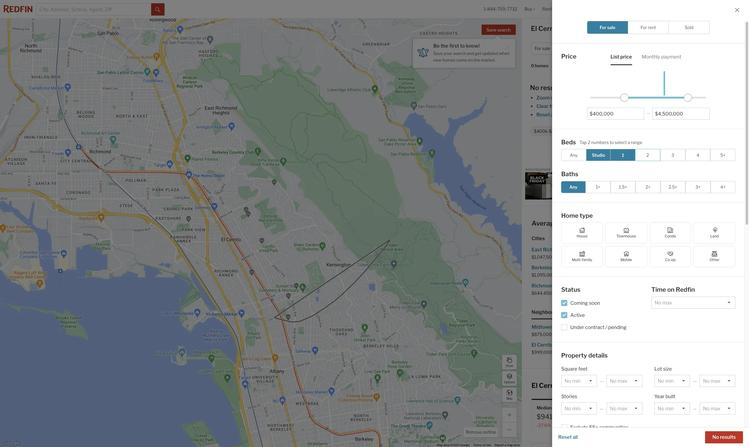 Task type: vqa. For each thing, say whether or not it's contained in the screenshot.
Median Days on Market 16 +1 year-over-year
yes



Task type: locate. For each thing, give the bounding box(es) containing it.
1 horizontal spatial results
[[721, 434, 737, 440]]

0 vertical spatial a
[[628, 140, 631, 145]]

map inside map button
[[507, 397, 513, 400]]

1 horizontal spatial search
[[498, 27, 511, 32]]

2.5+ radio
[[661, 181, 686, 193]]

1 horizontal spatial to
[[610, 140, 615, 145]]

1 vertical spatial sale
[[553, 405, 562, 410]]

el up for sale button
[[532, 25, 538, 32]]

el cerrito, ca homes for sale
[[532, 25, 624, 32]]

richmond
[[544, 247, 567, 253], [532, 283, 556, 289]]

0 horizontal spatial for sale
[[536, 46, 551, 51]]

- down 17
[[607, 423, 608, 428]]

0 vertical spatial of
[[606, 112, 611, 118]]

monthly
[[642, 54, 661, 60]]

reset down 'clear'
[[537, 112, 551, 118]]

your inside zoom out clear the map boundary reset all filters or remove one of your filters below to see more homes
[[612, 112, 622, 118]]

contract
[[586, 324, 605, 330]]

0 vertical spatial save
[[487, 27, 497, 32]]

terms
[[474, 443, 482, 447]]

2 horizontal spatial year
[[702, 423, 710, 428]]

1 vertical spatial your
[[612, 112, 622, 118]]

homes inside save your search and get updated when new homes come on the market.
[[443, 58, 456, 62]]

any inside any option
[[570, 184, 578, 190]]

baths
[[562, 170, 579, 178]]

your right one
[[612, 112, 622, 118]]

reset inside zoom out clear the map boundary reset all filters or remove one of your filters below to see more homes
[[537, 112, 551, 118]]

all inside button
[[573, 434, 579, 440]]

year- right 10.5%
[[622, 423, 632, 428]]

homes right new
[[443, 58, 456, 62]]

0 vertical spatial price
[[562, 53, 577, 60]]

tap
[[580, 140, 588, 145]]

home
[[562, 212, 579, 219]]

el right california link
[[650, 150, 654, 156]]

sale inside el cerrito hills homes for sale $999,000
[[590, 342, 599, 348]]

1 vertical spatial 1
[[623, 152, 625, 158]]

0 horizontal spatial the
[[441, 43, 449, 49]]

your down first
[[444, 51, 453, 56]]

over- up reset all
[[563, 423, 573, 428]]

Studio checkbox
[[587, 149, 612, 161]]

Enter min text field
[[590, 111, 642, 117]]

map for map
[[507, 397, 513, 400]]

results
[[541, 84, 563, 92], [721, 434, 737, 440]]

el right "near"
[[616, 219, 622, 227]]

other
[[711, 257, 720, 262]]

save down 844-
[[487, 27, 497, 32]]

cerrito, up stories
[[540, 382, 564, 389]]

to right first
[[461, 43, 465, 49]]

redfin down "tap 2 numbers to select a range" in the top of the page
[[601, 150, 616, 156]]

0 vertical spatial results
[[541, 84, 563, 92]]

studio
[[593, 152, 606, 158]]

map left error
[[508, 443, 514, 447]]

0 horizontal spatial homes
[[575, 25, 598, 32]]

0 homes •
[[532, 63, 553, 69]]

of right one
[[606, 112, 611, 118]]

richmond up the $644,450
[[532, 283, 556, 289]]

sale inside option
[[608, 25, 616, 30]]

details
[[589, 352, 609, 359]]

2
[[588, 140, 591, 145], [647, 152, 650, 158]]

homes down kensington homes for sale $1,849,000
[[669, 283, 685, 289]]

on right "days"
[[702, 405, 707, 410]]

homes down co-op at the bottom of the page
[[664, 265, 679, 271]]

report left ad
[[733, 168, 742, 172]]

1 vertical spatial reset
[[559, 434, 572, 440]]

0 vertical spatial ca
[[564, 25, 574, 32]]

reset down exclude
[[559, 434, 572, 440]]

report
[[733, 168, 742, 172], [495, 443, 504, 447]]

map down out
[[559, 103, 569, 109]]

el inside el cerrito hills homes for sale $999,000
[[532, 342, 537, 348]]

and
[[467, 51, 475, 56]]

know!
[[466, 43, 480, 49]]

year built
[[655, 394, 676, 399]]

report for report a map error
[[495, 443, 504, 447]]

year- right the +1
[[681, 423, 691, 428]]

homes right 0
[[536, 63, 549, 68]]

0 horizontal spatial -
[[537, 423, 539, 428]]

1 vertical spatial no results
[[713, 434, 737, 440]]

0 vertical spatial to
[[461, 43, 465, 49]]

search inside save your search and get updated when new homes come on the market.
[[454, 51, 467, 56]]

0 vertical spatial on
[[469, 58, 473, 62]]

multi-
[[573, 257, 583, 262]]

market right "days"
[[708, 405, 723, 410]]

1 horizontal spatial market
[[708, 405, 723, 410]]

1 vertical spatial redfin
[[677, 286, 696, 293]]

0 vertical spatial all
[[552, 112, 557, 118]]

select
[[615, 140, 628, 145]]

1 vertical spatial cerrito
[[538, 342, 554, 348]]

of right the #
[[610, 405, 614, 410]]

0 vertical spatial 2
[[588, 140, 591, 145]]

1 horizontal spatial reset
[[559, 434, 572, 440]]

the
[[441, 43, 449, 49], [474, 58, 481, 62], [550, 103, 558, 109]]

any inside any checkbox
[[571, 152, 578, 158]]

on inside save your search and get updated when new homes come on the market.
[[469, 58, 473, 62]]

year inside median sale price $941,500 -27.6% year-over-year
[[573, 423, 581, 428]]

0 horizontal spatial save
[[434, 51, 443, 56]]

1 horizontal spatial for
[[600, 25, 607, 30]]

sale inside button
[[543, 46, 551, 51]]

0 horizontal spatial year-
[[553, 423, 563, 428]]

2 over- from the left
[[632, 423, 642, 428]]

el for el cerrito, ca real estate trends
[[532, 382, 538, 389]]

0 horizontal spatial on
[[469, 58, 473, 62]]

1 over- from the left
[[563, 423, 573, 428]]

updated
[[483, 51, 499, 56]]

0 horizontal spatial filters
[[558, 112, 571, 118]]

— for size
[[694, 378, 698, 384]]

for
[[599, 25, 609, 32], [604, 247, 610, 253], [670, 247, 676, 253], [570, 265, 577, 271], [680, 265, 687, 271], [573, 283, 580, 289], [686, 283, 692, 289], [570, 324, 577, 330], [582, 342, 589, 348], [676, 342, 682, 348]]

1 horizontal spatial filters
[[623, 112, 636, 118]]

2 year- from the left
[[622, 423, 632, 428]]

0 vertical spatial report
[[733, 168, 742, 172]]

1 vertical spatial on
[[668, 286, 675, 293]]

homes inside 0 homes •
[[536, 63, 549, 68]]

0 horizontal spatial for
[[536, 46, 542, 51]]

el right options
[[532, 382, 538, 389]]

cerrito inside el cerrito hills homes for sale $999,000
[[538, 342, 554, 348]]

the down get
[[474, 58, 481, 62]]

data
[[444, 443, 450, 447]]

for sale up list
[[600, 25, 616, 30]]

tap 2 numbers to select a range
[[580, 140, 643, 145]]

1 horizontal spatial over-
[[632, 423, 642, 428]]

zip codes element
[[578, 304, 600, 319]]

price down el cerrito, ca homes for sale
[[562, 53, 577, 60]]

homes up property
[[566, 342, 581, 348]]

1 horizontal spatial -
[[607, 423, 608, 428]]

a left error
[[505, 443, 507, 447]]

cerrito up '$999,000' on the bottom right of the page
[[538, 342, 554, 348]]

report ad button
[[733, 168, 747, 173]]

draw
[[506, 364, 514, 367]]

0 horizontal spatial map
[[437, 443, 443, 447]]

option group containing for sale
[[588, 21, 711, 34]]

year- down $941,500
[[553, 423, 563, 428]]

cerrito for el cerrito hills homes for sale $999,000
[[538, 342, 554, 348]]

0 vertical spatial market
[[674, 26, 691, 32]]

1 vertical spatial price
[[563, 405, 574, 410]]

no up zoom
[[531, 84, 540, 92]]

option group
[[588, 21, 711, 34], [562, 149, 736, 161], [562, 181, 736, 193], [562, 222, 736, 267]]

save search button
[[482, 25, 516, 35]]

0 vertical spatial richmond
[[544, 247, 567, 253]]

sale up $941,500
[[553, 405, 562, 410]]

2 right tap
[[588, 140, 591, 145]]

0 vertical spatial cerrito,
[[539, 25, 563, 32]]

save inside save your search and get updated when new homes come on the market.
[[434, 51, 443, 56]]

0 vertical spatial for sale
[[600, 25, 616, 30]]

0 horizontal spatial 1
[[594, 129, 596, 134]]

homes down berkeley homes for sale $1,095,000
[[557, 283, 572, 289]]

Mobile checkbox
[[606, 246, 648, 267]]

a left range
[[628, 140, 631, 145]]

cerrito, for el cerrito, ca homes for sale
[[539, 25, 563, 32]]

sold inside # of homes sold 17 -10.5% year-over-year
[[630, 405, 639, 410]]

price inside median sale price $941,500 -27.6% year-over-year
[[563, 405, 574, 410]]

any for studio
[[571, 152, 578, 158]]

market inside "median days on market 16 +1 year-over-year"
[[708, 405, 723, 410]]

2 - from the left
[[607, 423, 608, 428]]

price down stories
[[563, 405, 574, 410]]

2 checkbox
[[636, 149, 661, 161]]

any for 1+
[[570, 184, 578, 190]]

2.5+
[[670, 184, 678, 190]]

over- inside "median days on market 16 +1 year-over-year"
[[691, 423, 702, 428]]

market.
[[482, 58, 496, 62]]

1 vertical spatial all
[[573, 434, 579, 440]]

homes right more
[[680, 112, 695, 118]]

any down beds
[[571, 152, 578, 158]]

homes inside san francisco homes for sale $1,349,900
[[669, 283, 685, 289]]

0
[[532, 63, 535, 68]]

cerrito, for el cerrito, ca real estate trends
[[540, 382, 564, 389]]

for inside san francisco homes for sale $1,349,900
[[686, 283, 692, 289]]

on inside "median days on market 16 +1 year-over-year"
[[702, 405, 707, 410]]

2 vertical spatial of
[[483, 443, 486, 447]]

1 horizontal spatial cerrito
[[655, 150, 671, 156]]

for inside option
[[600, 25, 607, 30]]

1 down "select"
[[623, 152, 625, 158]]

1 horizontal spatial no results
[[713, 434, 737, 440]]

beds
[[562, 138, 577, 146]]

median up $941,500
[[537, 405, 552, 410]]

year inside # of homes sold 17 -10.5% year-over-year
[[642, 423, 651, 428]]

4+ radio
[[711, 181, 736, 193]]

#
[[607, 405, 609, 410]]

$1,047,500
[[532, 254, 555, 260]]

el cerrito hills homes for sale $999,000
[[532, 342, 599, 355]]

median up 16
[[676, 405, 691, 410]]

0 horizontal spatial sold
[[630, 405, 639, 410]]

search inside button
[[498, 27, 511, 32]]

over- for $941,500
[[563, 423, 573, 428]]

search down 759-
[[498, 27, 511, 32]]

all down exclude
[[573, 434, 579, 440]]

get
[[476, 51, 482, 56]]

map down options
[[507, 397, 513, 400]]

map left data
[[437, 443, 443, 447]]

your inside save your search and get updated when new homes come on the market.
[[444, 51, 453, 56]]

1 vertical spatial for sale
[[536, 46, 551, 51]]

zoom
[[537, 95, 550, 101]]

el cerrito, ca real estate trends
[[532, 382, 632, 389]]

0 horizontal spatial cerrito
[[538, 342, 554, 348]]

error
[[514, 443, 521, 447]]

more
[[667, 112, 679, 118]]

cerrito for el cerrito
[[655, 150, 671, 156]]

list price element
[[611, 49, 633, 65]]

homes up the family
[[587, 247, 603, 253]]

3 year- from the left
[[681, 423, 691, 428]]

0 vertical spatial sale
[[610, 25, 624, 32]]

google image
[[2, 439, 22, 447]]

lot
[[655, 366, 663, 372]]

1 horizontal spatial all
[[573, 434, 579, 440]]

filters down 'clear the map boundary' button
[[558, 112, 571, 118]]

search
[[498, 27, 511, 32], [454, 51, 467, 56]]

0 horizontal spatial all
[[552, 112, 557, 118]]

coming
[[571, 300, 589, 306]]

1 horizontal spatial save
[[487, 27, 497, 32]]

2 horizontal spatial to
[[652, 112, 657, 118]]

hills
[[555, 342, 565, 348]]

year- inside median sale price $941,500 -27.6% year-over-year
[[553, 423, 563, 428]]

median inside "median days on market 16 +1 year-over-year"
[[676, 405, 691, 410]]

reset all filters button
[[537, 112, 571, 118]]

median inside median sale price $941,500 -27.6% year-over-year
[[537, 405, 552, 410]]

codes
[[586, 309, 600, 315]]

see
[[658, 112, 666, 118]]

0 vertical spatial cerrito
[[655, 150, 671, 156]]

5+ checkbox
[[711, 149, 736, 161]]

sale inside berkeley homes for sale $1,095,000
[[578, 265, 587, 271]]

1 vertical spatial homes
[[615, 405, 629, 410]]

report inside button
[[733, 168, 742, 172]]

be
[[434, 43, 440, 49]]

richmond up $1,047,500
[[544, 247, 567, 253]]

all
[[552, 112, 557, 118], [573, 434, 579, 440]]

bed
[[597, 129, 604, 134]]

homes up co-
[[653, 247, 669, 253]]

options button
[[503, 371, 518, 386]]

0 vertical spatial the
[[441, 43, 449, 49]]

2 left el cerrito
[[647, 152, 650, 158]]

the inside save your search and get updated when new homes come on the market.
[[474, 58, 481, 62]]

- inside # of homes sold 17 -10.5% year-over-year
[[607, 423, 608, 428]]

richmond inside richmond homes for sale $644,450
[[532, 283, 556, 289]]

list box
[[652, 296, 736, 309], [562, 375, 598, 387], [607, 375, 643, 387], [655, 375, 691, 387], [701, 375, 736, 387], [562, 402, 598, 415], [607, 402, 643, 415], [655, 402, 691, 415], [701, 402, 736, 415]]

cerrito,
[[539, 25, 563, 32], [624, 219, 648, 227], [540, 382, 564, 389]]

3 year from the left
[[702, 423, 710, 428]]

over- down "days"
[[691, 423, 702, 428]]

save inside button
[[487, 27, 497, 32]]

year- inside # of homes sold 17 -10.5% year-over-year
[[622, 423, 632, 428]]

draw button
[[503, 355, 518, 370]]

east
[[532, 247, 543, 253]]

for inside albany homes for sale $629,000
[[670, 247, 676, 253]]

year inside "median days on market 16 +1 year-over-year"
[[702, 423, 710, 428]]

- down $941,500
[[537, 423, 539, 428]]

save up new
[[434, 51, 443, 56]]

$999,000
[[532, 350, 553, 355]]

1 median from the left
[[537, 405, 552, 410]]

to left "select"
[[610, 140, 615, 145]]

el for el cerrito, ca homes for sale
[[532, 25, 538, 32]]

on down the and
[[469, 58, 473, 62]]

any down the baths
[[570, 184, 578, 190]]

1 horizontal spatial homes
[[615, 405, 629, 410]]

0 horizontal spatial median
[[537, 405, 552, 410]]

1 horizontal spatial 1
[[623, 152, 625, 158]]

market left insights
[[674, 26, 691, 32]]

1 horizontal spatial no
[[713, 434, 720, 440]]

studio-1 bed
[[579, 129, 604, 134]]

0 horizontal spatial to
[[461, 43, 465, 49]]

no results inside button
[[713, 434, 737, 440]]

to left see
[[652, 112, 657, 118]]

3
[[672, 152, 675, 158]]

$1,095,000
[[532, 272, 556, 278]]

del norte homes for sale
[[636, 342, 693, 348]]

report right use
[[495, 443, 504, 447]]

kensington homes for sale $1,849,000
[[636, 265, 697, 278]]

1 vertical spatial report
[[495, 443, 504, 447]]

the right be on the right
[[441, 43, 449, 49]]

monthly payment element
[[642, 49, 682, 65]]

no inside button
[[713, 434, 720, 440]]

for
[[600, 25, 607, 30], [641, 25, 648, 30], [536, 46, 542, 51]]

1 vertical spatial the
[[474, 58, 481, 62]]

0 horizontal spatial reset
[[537, 112, 551, 118]]

redfin right time
[[677, 286, 696, 293]]

insights
[[692, 26, 710, 32]]

0 vertical spatial homes
[[575, 25, 598, 32]]

2 horizontal spatial year-
[[681, 423, 691, 428]]

0 horizontal spatial redfin
[[601, 150, 616, 156]]

all down 'clear the map boundary' button
[[552, 112, 557, 118]]

Multi-family checkbox
[[562, 246, 604, 267]]

1 vertical spatial 2
[[647, 152, 650, 158]]

san
[[636, 283, 645, 289]]

0 vertical spatial any
[[571, 152, 578, 158]]

homes left under
[[554, 324, 569, 330]]

2 median from the left
[[676, 405, 691, 410]]

2 year from the left
[[642, 423, 651, 428]]

1 horizontal spatial your
[[612, 112, 622, 118]]

1 vertical spatial sold
[[630, 405, 639, 410]]

1 horizontal spatial sold
[[686, 25, 694, 30]]

1-844-759-7732 link
[[484, 6, 518, 12]]

norte
[[645, 342, 658, 348]]

1.5+ radio
[[611, 181, 636, 193]]

feet
[[579, 366, 588, 372]]

year- inside "median days on market 16 +1 year-over-year"
[[681, 423, 691, 428]]

1 vertical spatial cerrito,
[[624, 219, 648, 227]]

1 filters from the left
[[558, 112, 571, 118]]

co-op
[[666, 257, 676, 262]]

reset all
[[559, 434, 579, 440]]

0 horizontal spatial results
[[541, 84, 563, 92]]

1 vertical spatial to
[[652, 112, 657, 118]]

cerrito, up townhouse
[[624, 219, 648, 227]]

on right time
[[668, 286, 675, 293]]

0 horizontal spatial year
[[573, 423, 581, 428]]

1 horizontal spatial map
[[559, 103, 569, 109]]

1 vertical spatial no
[[713, 434, 720, 440]]

the up reset all filters button
[[550, 103, 558, 109]]

2+
[[646, 184, 651, 190]]

1 vertical spatial search
[[454, 51, 467, 56]]

©2023
[[451, 443, 460, 447]]

year- for 16
[[681, 423, 691, 428]]

under
[[571, 324, 585, 330]]

0 vertical spatial search
[[498, 27, 511, 32]]

for inside 'checkbox'
[[641, 25, 648, 30]]

sale
[[610, 25, 624, 32], [553, 405, 562, 410]]

0 horizontal spatial a
[[505, 443, 507, 447]]

homes up $1,095,000
[[554, 265, 569, 271]]

year
[[573, 423, 581, 428], [642, 423, 651, 428], [702, 423, 710, 428]]

over- inside median sale price $941,500 -27.6% year-over-year
[[563, 423, 573, 428]]

no down "median days on market 16 +1 year-over-year"
[[713, 434, 720, 440]]

save
[[487, 27, 497, 32], [434, 51, 443, 56]]

property details
[[562, 352, 609, 359]]

year-
[[553, 423, 563, 428], [622, 423, 632, 428], [681, 423, 691, 428]]

For rent checkbox
[[629, 21, 670, 34]]

cerrito left 3 at right top
[[655, 150, 671, 156]]

2 vertical spatial on
[[702, 405, 707, 410]]

search up come
[[454, 51, 467, 56]]

0 horizontal spatial market
[[674, 26, 691, 32]]

1 vertical spatial any
[[570, 184, 578, 190]]

1 year- from the left
[[553, 423, 563, 428]]

2 vertical spatial the
[[550, 103, 558, 109]]

3 checkbox
[[661, 149, 686, 161]]

for inside east richmond heights homes for sale $1,047,500
[[604, 247, 610, 253]]

1 - from the left
[[537, 423, 539, 428]]

1 horizontal spatial 2
[[647, 152, 650, 158]]

el up '$999,000' on the bottom right of the page
[[532, 342, 537, 348]]

# of homes sold 17 -10.5% year-over-year
[[607, 405, 651, 428]]

1 horizontal spatial year
[[642, 423, 651, 428]]

— for feet
[[601, 378, 604, 384]]

median days on market 16 +1 year-over-year
[[676, 405, 723, 428]]

1 year from the left
[[573, 423, 581, 428]]

of inside # of homes sold 17 -10.5% year-over-year
[[610, 405, 614, 410]]

over- right 10.5%
[[632, 423, 642, 428]]

cerrito, up for sale button
[[539, 25, 563, 32]]

1 left bed
[[594, 129, 596, 134]]

for sale up 0 homes •
[[536, 46, 551, 51]]

1 horizontal spatial year-
[[622, 423, 632, 428]]

to inside dialog
[[461, 43, 465, 49]]

homes right norte
[[659, 342, 675, 348]]

of left use
[[483, 443, 486, 447]]

2 horizontal spatial over-
[[691, 423, 702, 428]]

759-
[[498, 6, 508, 12]]

sale up list
[[610, 25, 624, 32]]

Enter max text field
[[656, 111, 708, 117]]

filters left 'below'
[[623, 112, 636, 118]]

all inside zoom out clear the map boundary reset all filters or remove one of your filters below to see more homes
[[552, 112, 557, 118]]

3 over- from the left
[[691, 423, 702, 428]]



Task type: describe. For each thing, give the bounding box(es) containing it.
sale inside san francisco homes for sale $1,349,900
[[693, 283, 703, 289]]

redfin link
[[601, 150, 616, 156]]

homes inside albany homes for sale $629,000
[[653, 247, 669, 253]]

coming soon
[[571, 300, 601, 306]]

year for $941,500
[[573, 423, 581, 428]]

5+
[[721, 152, 726, 158]]

$400k-
[[535, 129, 550, 134]]

4
[[697, 152, 700, 158]]

— for built
[[694, 406, 698, 411]]

to inside zoom out clear the map boundary reset all filters or remove one of your filters below to see more homes
[[652, 112, 657, 118]]

status
[[562, 286, 581, 293]]

+1
[[676, 423, 680, 428]]

1+ radio
[[586, 181, 611, 193]]

reset inside button
[[559, 434, 572, 440]]

Other checkbox
[[695, 246, 736, 267]]

844-
[[488, 6, 498, 12]]

sale inside east richmond heights homes for sale $1,047,500
[[611, 247, 620, 253]]

Any checkbox
[[562, 149, 587, 161]]

Sold checkbox
[[669, 21, 711, 34]]

homes inside el cerrito hills homes for sale $999,000
[[566, 342, 581, 348]]

median for 16
[[676, 405, 691, 410]]

exclude 55+ communities
[[571, 425, 629, 430]]

for inside midtown homes for sale $875,000
[[570, 324, 577, 330]]

communities
[[600, 425, 629, 430]]

results inside button
[[721, 434, 737, 440]]

homes inside kensington homes for sale $1,849,000
[[664, 265, 679, 271]]

report a map error link
[[495, 443, 521, 447]]

1 vertical spatial ca
[[649, 219, 659, 227]]

estate
[[589, 382, 610, 389]]

1 horizontal spatial sale
[[610, 25, 624, 32]]

homes inside richmond homes for sale $644,450
[[557, 283, 572, 289]]

richmond homes for sale $644,450
[[532, 283, 590, 296]]

10.5%
[[608, 423, 621, 428]]

for inside berkeley homes for sale $1,095,000
[[570, 265, 577, 271]]

condo
[[666, 234, 677, 238]]

francisco
[[646, 283, 668, 289]]

1 inside 'checkbox'
[[623, 152, 625, 158]]

cities heading
[[532, 235, 740, 242]]

save for save your search and get updated when new homes come on the market.
[[434, 51, 443, 56]]

be the first to know! dialog
[[413, 35, 516, 68]]

for for for rent 'checkbox'
[[641, 25, 648, 30]]

report for report ad
[[733, 168, 742, 172]]

0 horizontal spatial map
[[508, 443, 514, 447]]

homes inside east richmond heights homes for sale $1,047,500
[[587, 247, 603, 253]]

richmond inside east richmond heights homes for sale $1,047,500
[[544, 247, 567, 253]]

0 vertical spatial no results
[[531, 84, 563, 92]]

1 checkbox
[[611, 149, 636, 161]]

1 horizontal spatial redfin
[[677, 286, 696, 293]]

be the first to know!
[[434, 43, 480, 49]]

for inside richmond homes for sale $644,450
[[573, 283, 580, 289]]

map for map data ©2023 google
[[437, 443, 443, 447]]

For sale checkbox
[[588, 21, 629, 34]]

near
[[600, 219, 615, 227]]

4+
[[721, 184, 726, 190]]

cities
[[532, 236, 546, 241]]

of for # of homes sold 17 -10.5% year-over-year
[[610, 405, 614, 410]]

save for save search
[[487, 27, 497, 32]]

berkeley homes for sale $1,095,000
[[532, 265, 587, 278]]

house
[[577, 234, 588, 238]]

square
[[562, 366, 578, 372]]

outline
[[483, 429, 497, 435]]

year for 16
[[702, 423, 710, 428]]

the inside zoom out clear the map boundary reset all filters or remove one of your filters below to see more homes
[[550, 103, 558, 109]]

exclude
[[571, 425, 589, 430]]

square feet
[[562, 366, 588, 372]]

2 filters from the left
[[623, 112, 636, 118]]

Land checkbox
[[695, 222, 736, 244]]

home
[[560, 219, 578, 227]]

map inside zoom out clear the map boundary reset all filters or remove one of your filters below to see more homes
[[559, 103, 569, 109]]

sale inside richmond homes for sale $644,450
[[581, 283, 590, 289]]

homes inside # of homes sold 17 -10.5% year-over-year
[[615, 405, 629, 410]]

property
[[562, 352, 588, 359]]

sold inside checkbox
[[686, 25, 694, 30]]

heights
[[568, 247, 586, 253]]

numbers
[[592, 140, 610, 145]]

to for be the first to know!
[[461, 43, 465, 49]]

remove outline
[[466, 429, 497, 435]]

first
[[450, 43, 460, 49]]

zip codes
[[578, 309, 600, 315]]

for sale button
[[532, 42, 562, 55]]

over- inside # of homes sold 17 -10.5% year-over-year
[[632, 423, 642, 428]]

op
[[672, 257, 676, 262]]

$629,000
[[636, 254, 657, 260]]

report ad
[[733, 168, 747, 172]]

east richmond heights homes for sale $1,047,500
[[532, 247, 620, 260]]

0 vertical spatial redfin
[[601, 150, 616, 156]]

7732
[[508, 6, 518, 12]]

of for terms of use
[[483, 443, 486, 447]]

maximum price slider
[[685, 94, 693, 101]]

for inside kensington homes for sale $1,849,000
[[680, 265, 687, 271]]

Townhouse checkbox
[[606, 222, 648, 244]]

sale inside midtown homes for sale $875,000
[[578, 324, 587, 330]]

3+
[[696, 184, 701, 190]]

City, Address, School, Agent, ZIP search field
[[36, 3, 151, 15]]

•
[[552, 64, 553, 69]]

Any radio
[[562, 181, 587, 193]]

neighborhoods element
[[532, 304, 568, 319]]

2 inside checkbox
[[647, 152, 650, 158]]

ca for el cerrito, ca homes for sale
[[564, 25, 574, 32]]

zip
[[578, 309, 585, 315]]

list
[[611, 54, 620, 60]]

to for tap 2 numbers to select a range
[[610, 140, 615, 145]]

when
[[500, 51, 510, 56]]

of inside zoom out clear the map boundary reset all filters or remove one of your filters below to see more homes
[[606, 112, 611, 118]]

over- for 16
[[691, 423, 702, 428]]

/
[[606, 324, 608, 330]]

submit search image
[[156, 7, 160, 12]]

el for el cerrito
[[650, 150, 654, 156]]

ad
[[743, 168, 747, 172]]

monthly payment
[[642, 54, 682, 60]]

albany homes for sale $629,000
[[636, 247, 687, 260]]

for inside button
[[536, 46, 542, 51]]

ca for el cerrito, ca real estate trends
[[565, 382, 575, 389]]

for sale inside button
[[536, 46, 551, 51]]

Condo checkbox
[[650, 222, 692, 244]]

mobile
[[621, 257, 633, 262]]

year- for $941,500
[[553, 423, 563, 428]]

payment
[[662, 54, 682, 60]]

homes inside berkeley homes for sale $1,095,000
[[554, 265, 569, 271]]

sale inside albany homes for sale $629,000
[[677, 247, 687, 253]]

map region
[[0, 0, 580, 447]]

17
[[607, 413, 614, 420]]

Co-op checkbox
[[650, 246, 692, 267]]

for sale inside option
[[600, 25, 616, 30]]

built
[[666, 394, 676, 399]]

$400k-$4.5m
[[535, 129, 562, 134]]

save search
[[487, 27, 511, 32]]

market insights link
[[674, 20, 710, 33]]

time on redfin
[[652, 286, 696, 293]]

ad region
[[526, 172, 747, 199]]

4 checkbox
[[686, 149, 711, 161]]

3+ radio
[[686, 181, 711, 193]]

for inside el cerrito hills homes for sale $999,000
[[582, 342, 589, 348]]

home type
[[562, 212, 594, 219]]

year
[[655, 394, 665, 399]]

el cerrito
[[650, 150, 671, 156]]

- inside median sale price $941,500 -27.6% year-over-year
[[537, 423, 539, 428]]

terms of use
[[474, 443, 492, 447]]

0 vertical spatial 1
[[594, 129, 596, 134]]

below
[[637, 112, 651, 118]]

map button
[[503, 387, 518, 402]]

1-844-759-7732
[[484, 6, 518, 12]]

range
[[632, 140, 643, 145]]

minimum price slider
[[621, 94, 629, 101]]

2+ radio
[[636, 181, 661, 193]]

midtown homes for sale $875,000
[[532, 324, 587, 337]]

stories
[[562, 394, 578, 399]]

sale inside median sale price $941,500 -27.6% year-over-year
[[553, 405, 562, 410]]

type
[[580, 212, 594, 219]]

homes inside midtown homes for sale $875,000
[[554, 324, 569, 330]]

option group containing house
[[562, 222, 736, 267]]

sale inside kensington homes for sale $1,849,000
[[688, 265, 697, 271]]

el for el cerrito hills homes for sale $999,000
[[532, 342, 537, 348]]

advertisement
[[526, 167, 551, 172]]

el cerrito link
[[650, 150, 671, 156]]

$644,450
[[532, 290, 552, 296]]

active
[[571, 312, 586, 318]]

land
[[711, 234, 720, 238]]

0 horizontal spatial 2
[[588, 140, 591, 145]]

median sale price $941,500 -27.6% year-over-year
[[537, 405, 581, 428]]

for for the for sale option on the right top
[[600, 25, 607, 30]]

1 horizontal spatial on
[[668, 286, 675, 293]]

for rent
[[641, 25, 657, 30]]

median for $941,500
[[537, 405, 552, 410]]

studio-
[[579, 129, 594, 134]]

House checkbox
[[562, 222, 604, 244]]

homes inside zoom out clear the map boundary reset all filters or remove one of your filters below to see more homes
[[680, 112, 695, 118]]

multi-family
[[573, 257, 593, 262]]

$941,500
[[537, 413, 568, 420]]

0 horizontal spatial no
[[531, 84, 540, 92]]

1.5+
[[620, 184, 628, 190]]

zoom out button
[[537, 95, 559, 101]]

1 horizontal spatial a
[[628, 140, 631, 145]]



